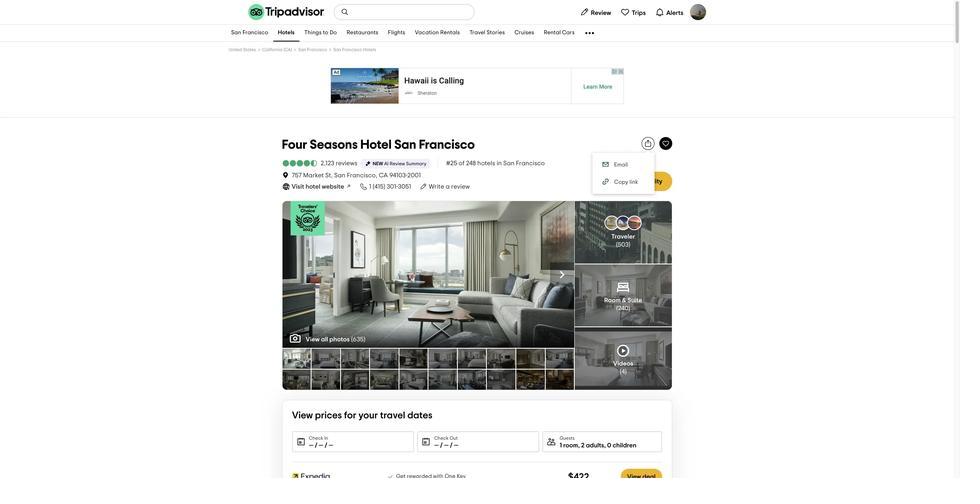 Task type: describe. For each thing, give the bounding box(es) containing it.
3 — from the left
[[329, 442, 333, 449]]

things to do link
[[299, 25, 342, 42]]

california (ca)
[[262, 48, 292, 52]]

san down "do"
[[333, 48, 341, 52]]

#25
[[446, 160, 457, 166]]

trips
[[632, 9, 646, 16]]

635
[[353, 336, 364, 343]]

trips link
[[618, 4, 649, 20]]

share image
[[644, 139, 652, 148]]

of
[[459, 160, 465, 166]]

757 market st, san francisco, ca 94103-2001
[[292, 172, 421, 179]]

copy
[[614, 179, 628, 185]]

visit
[[292, 183, 304, 190]]

link
[[629, 179, 638, 185]]

view for view prices for your travel dates
[[292, 411, 313, 420]]

traveler
[[611, 233, 635, 240]]

room
[[604, 297, 621, 303]]

to
[[323, 30, 328, 36]]

all
[[321, 336, 328, 343]]

( inside traveler ( 503 )
[[616, 242, 618, 248]]

#25 of 248 hotels in san francisco
[[446, 160, 545, 166]]

visit hotel website link
[[282, 182, 351, 191]]

1 , from the left
[[578, 442, 580, 449]]

alerts
[[666, 9, 683, 16]]

restaurants
[[347, 30, 378, 36]]

guests
[[560, 436, 575, 441]]

videos
[[613, 360, 633, 367]]

four seasons hotel san francisco
[[282, 138, 475, 151]]

) inside traveler ( 503 )
[[629, 242, 630, 248]]

review link
[[577, 4, 614, 20]]

san inside 'link'
[[503, 160, 514, 166]]

alerts link
[[652, 4, 687, 20]]

things to do
[[304, 30, 337, 36]]

3 / from the left
[[440, 442, 443, 449]]

san francisco hotels link
[[333, 48, 376, 52]]

san up united
[[231, 30, 241, 36]]

guests 1 room , 2 adults , 0 children
[[560, 436, 636, 449]]

503
[[618, 242, 629, 248]]

( inside the videos ( 4 )
[[620, 368, 621, 375]]

reviews
[[336, 160, 357, 166]]

( inside room & suite ( 240 )
[[616, 305, 618, 312]]

check out — / — / —
[[434, 436, 458, 449]]

san francisco hotels
[[333, 48, 376, 52]]

write a review
[[429, 183, 470, 190]]

francisco inside 'link'
[[516, 160, 545, 166]]

2,123 reviews
[[321, 160, 357, 166]]

cars
[[562, 30, 575, 36]]

save to a trip image
[[662, 139, 670, 148]]

do
[[330, 30, 337, 36]]

san right st,
[[334, 172, 345, 179]]

restaurants link
[[342, 25, 383, 42]]

1 / from the left
[[315, 442, 317, 449]]

check availability button
[[600, 172, 672, 191]]

in
[[324, 436, 328, 441]]

0 horizontal spatial review
[[390, 161, 405, 166]]

check for check out — / — / —
[[434, 436, 448, 441]]

0 horizontal spatial san francisco link
[[226, 25, 273, 42]]

room & suite ( 240 )
[[604, 297, 642, 312]]

) inside room & suite ( 240 )
[[628, 305, 630, 312]]

rental cars
[[544, 30, 575, 36]]

full view
[[418, 270, 448, 279]]

hotels link
[[273, 25, 299, 42]]

california (ca) link
[[262, 48, 292, 52]]

rental
[[544, 30, 561, 36]]

write a review link
[[419, 182, 470, 191]]

check in — / — / —
[[309, 436, 333, 449]]

review
[[451, 183, 470, 190]]

check availability
[[610, 178, 662, 185]]

travel stories
[[470, 30, 505, 36]]

four
[[282, 138, 307, 151]]

things
[[304, 30, 322, 36]]

view prices for your travel dates
[[292, 411, 432, 420]]

adults
[[586, 442, 604, 449]]

francisco up states
[[242, 30, 268, 36]]

flights
[[388, 30, 405, 36]]

san right the "(ca)"
[[298, 48, 306, 52]]

view
[[432, 270, 448, 279]]

full
[[418, 270, 431, 279]]

email
[[614, 162, 628, 168]]

view all photos ( 635 )
[[306, 336, 365, 343]]

94103-
[[389, 172, 407, 179]]

children
[[613, 442, 636, 449]]

hotels
[[477, 160, 495, 166]]

website
[[322, 183, 344, 190]]

2,123
[[321, 160, 334, 166]]

for
[[344, 411, 356, 420]]

ca
[[379, 172, 388, 179]]

new
[[373, 161, 383, 166]]

1 inside 'guests 1 room , 2 adults , 0 children'
[[560, 442, 562, 449]]

cruises
[[515, 30, 534, 36]]

advertisement region
[[330, 68, 624, 104]]

&
[[622, 297, 626, 303]]

united states
[[229, 48, 256, 52]]

2
[[581, 442, 585, 449]]



Task type: vqa. For each thing, say whether or not it's contained in the screenshot.
Stories
yes



Task type: locate. For each thing, give the bounding box(es) containing it.
1 horizontal spatial check
[[434, 436, 448, 441]]

check for check availability
[[610, 178, 629, 185]]

1 left (415)
[[369, 183, 371, 190]]

your
[[358, 411, 378, 420]]

1 (415) 301-3051
[[369, 183, 411, 190]]

/
[[315, 442, 317, 449], [325, 442, 327, 449], [440, 442, 443, 449], [450, 442, 453, 449]]

hotel
[[306, 183, 320, 190]]

1 vertical spatial san francisco link
[[298, 48, 327, 52]]

—
[[309, 442, 313, 449], [319, 442, 323, 449], [329, 442, 333, 449], [434, 442, 439, 449], [444, 442, 449, 449], [454, 442, 458, 449]]

4
[[621, 368, 625, 375]]

) down suite
[[628, 305, 630, 312]]

5 — from the left
[[444, 442, 449, 449]]

ai
[[384, 161, 389, 166]]

0 vertical spatial 1
[[369, 183, 371, 190]]

6 — from the left
[[454, 442, 458, 449]]

st,
[[325, 172, 333, 179]]

) right 'photos'
[[364, 336, 365, 343]]

market
[[303, 172, 324, 179]]

0 vertical spatial san francisco
[[231, 30, 268, 36]]

travel stories link
[[465, 25, 510, 42]]

travel
[[380, 411, 405, 420]]

) down videos
[[625, 368, 627, 375]]

1 vertical spatial san francisco
[[298, 48, 327, 52]]

san francisco up states
[[231, 30, 268, 36]]

1 horizontal spatial review
[[591, 9, 611, 16]]

(
[[616, 242, 618, 248], [616, 305, 618, 312], [351, 336, 353, 343], [620, 368, 621, 375]]

( right 'photos'
[[351, 336, 353, 343]]

united states link
[[229, 48, 256, 52]]

248
[[466, 160, 476, 166]]

review right ai
[[390, 161, 405, 166]]

757
[[292, 172, 302, 179]]

,
[[578, 442, 580, 449], [604, 442, 606, 449]]

1 vertical spatial view
[[292, 411, 313, 420]]

check for check in — / — / —
[[309, 436, 323, 441]]

0 vertical spatial san francisco link
[[226, 25, 273, 42]]

240
[[618, 305, 628, 312]]

search image
[[341, 8, 349, 16]]

4.5 of 5 bubbles image
[[282, 160, 317, 166]]

profile picture image
[[690, 4, 706, 20]]

hotels down restaurants link
[[363, 48, 376, 52]]

flights link
[[383, 25, 410, 42]]

1 horizontal spatial hotels
[[363, 48, 376, 52]]

) down traveler
[[629, 242, 630, 248]]

traveler ( 503 )
[[611, 233, 635, 248]]

) inside the videos ( 4 )
[[625, 368, 627, 375]]

seasons
[[310, 138, 358, 151]]

new ai review summary
[[373, 161, 426, 166]]

rental cars link
[[539, 25, 580, 42]]

)
[[629, 242, 630, 248], [628, 305, 630, 312], [364, 336, 365, 343], [625, 368, 627, 375]]

summary
[[406, 161, 426, 166]]

rentals
[[440, 30, 460, 36]]

301-
[[387, 183, 398, 190]]

francisco
[[242, 30, 268, 36], [307, 48, 327, 52], [342, 48, 362, 52], [419, 138, 475, 151], [516, 160, 545, 166]]

2 / from the left
[[325, 442, 327, 449]]

francisco right in
[[516, 160, 545, 166]]

room
[[563, 442, 578, 449]]

, left the 0
[[604, 442, 606, 449]]

vacation
[[415, 30, 439, 36]]

san francisco down things
[[298, 48, 327, 52]]

0 horizontal spatial san francisco
[[231, 30, 268, 36]]

1 vertical spatial hotels
[[363, 48, 376, 52]]

0 vertical spatial review
[[591, 9, 611, 16]]

san francisco link up states
[[226, 25, 273, 42]]

(ca)
[[284, 48, 292, 52]]

2001
[[407, 172, 421, 179]]

write
[[429, 183, 444, 190]]

( down traveler
[[616, 242, 618, 248]]

san up new ai review summary
[[394, 138, 416, 151]]

(415)
[[373, 183, 385, 190]]

check inside 'button'
[[610, 178, 629, 185]]

videos ( 4 )
[[613, 360, 633, 375]]

1 vertical spatial 1
[[560, 442, 562, 449]]

1 down guests
[[560, 442, 562, 449]]

0 vertical spatial view
[[306, 336, 320, 343]]

dates
[[407, 411, 432, 420]]

francisco,
[[347, 172, 377, 179]]

stories
[[487, 30, 505, 36]]

( down "room"
[[616, 305, 618, 312]]

review
[[591, 9, 611, 16], [390, 161, 405, 166]]

california
[[262, 48, 283, 52]]

1 horizontal spatial 1
[[560, 442, 562, 449]]

1 (415) 301-3051 link
[[359, 182, 411, 191]]

vacation rentals link
[[410, 25, 465, 42]]

( down videos
[[620, 368, 621, 375]]

view left all
[[306, 336, 320, 343]]

check
[[610, 178, 629, 185], [309, 436, 323, 441], [434, 436, 448, 441]]

visit hotel website
[[292, 183, 344, 190]]

view
[[306, 336, 320, 343], [292, 411, 313, 420]]

view for view all photos ( 635 )
[[306, 336, 320, 343]]

united
[[229, 48, 242, 52]]

0 horizontal spatial hotels
[[278, 30, 295, 36]]

in
[[497, 160, 502, 166]]

review inside "link"
[[591, 9, 611, 16]]

4 — from the left
[[434, 442, 439, 449]]

francisco down things to do link
[[307, 48, 327, 52]]

francisco down restaurants link
[[342, 48, 362, 52]]

check inside check out — / — / —
[[434, 436, 448, 441]]

1 horizontal spatial ,
[[604, 442, 606, 449]]

hotels up the "(ca)"
[[278, 30, 295, 36]]

view left 'prices'
[[292, 411, 313, 420]]

check left out
[[434, 436, 448, 441]]

1 vertical spatial review
[[390, 161, 405, 166]]

travel
[[470, 30, 485, 36]]

0 horizontal spatial check
[[309, 436, 323, 441]]

san right in
[[503, 160, 514, 166]]

None search field
[[334, 5, 474, 19]]

review left trips link
[[591, 9, 611, 16]]

1
[[369, 183, 371, 190], [560, 442, 562, 449]]

vacation rentals
[[415, 30, 460, 36]]

1 horizontal spatial san francisco
[[298, 48, 327, 52]]

hotel
[[360, 138, 392, 151]]

francisco up "#25"
[[419, 138, 475, 151]]

hotels inside 'link'
[[278, 30, 295, 36]]

san francisco link down things
[[298, 48, 327, 52]]

san francisco link
[[226, 25, 273, 42], [298, 48, 327, 52]]

2 , from the left
[[604, 442, 606, 449]]

check inside check in — / — / —
[[309, 436, 323, 441]]

cruises link
[[510, 25, 539, 42]]

0 horizontal spatial ,
[[578, 442, 580, 449]]

a
[[446, 183, 450, 190]]

, left the 2
[[578, 442, 580, 449]]

4 / from the left
[[450, 442, 453, 449]]

0 vertical spatial hotels
[[278, 30, 295, 36]]

states
[[243, 48, 256, 52]]

check left "link"
[[610, 178, 629, 185]]

suite
[[628, 297, 642, 303]]

2 horizontal spatial check
[[610, 178, 629, 185]]

1 — from the left
[[309, 442, 313, 449]]

travelers' choice 2023 winner image
[[290, 201, 325, 235]]

availability
[[630, 178, 662, 185]]

check left in
[[309, 436, 323, 441]]

0 horizontal spatial 1
[[369, 183, 371, 190]]

2 — from the left
[[319, 442, 323, 449]]

out
[[450, 436, 458, 441]]

1 horizontal spatial san francisco link
[[298, 48, 327, 52]]

tripadvisor image
[[248, 4, 324, 20]]



